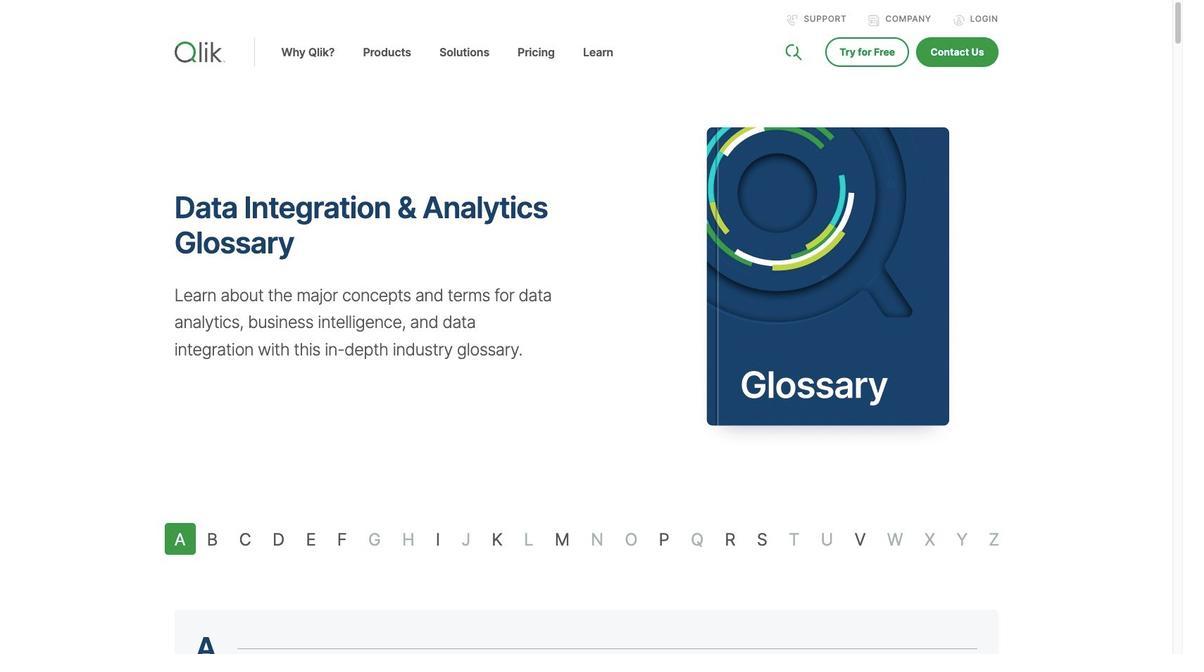 Task type: vqa. For each thing, say whether or not it's contained in the screenshot.
the Login "image"
yes



Task type: locate. For each thing, give the bounding box(es) containing it.
data integration & analytics glossary - hero image image
[[597, 83, 1093, 471]]

support image
[[787, 15, 799, 26]]

company image
[[869, 15, 880, 26]]



Task type: describe. For each thing, give the bounding box(es) containing it.
qlik image
[[174, 42, 225, 63]]

login image
[[954, 15, 965, 26]]



